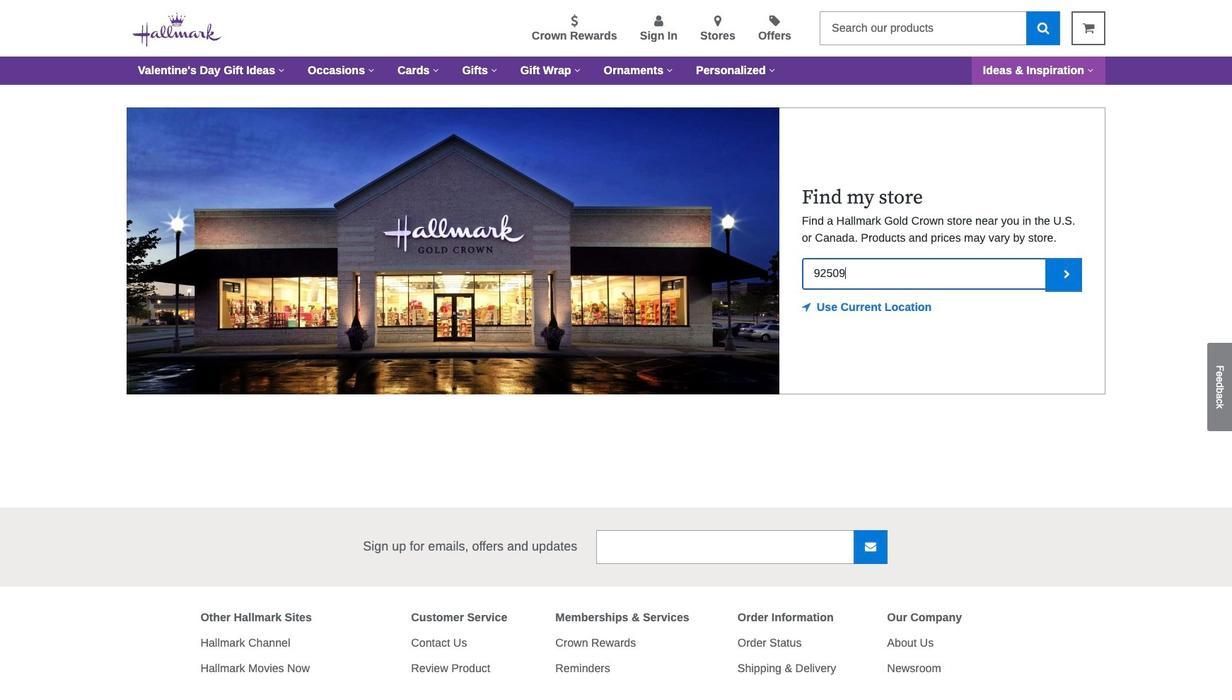 Task type: locate. For each thing, give the bounding box(es) containing it.
None search field
[[820, 11, 1061, 45]]

Search our products search field
[[820, 11, 1027, 45]]

banner
[[0, 0, 1233, 85]]

location arrow image
[[802, 301, 814, 313]]

footer
[[0, 508, 1233, 676]]

region
[[0, 395, 1233, 440]]

None email field
[[596, 531, 888, 565]]

main content
[[0, 85, 1233, 485]]

navigation
[[121, 587, 1112, 676]]

menu bar
[[127, 57, 1106, 85]]

shopping cart image
[[1083, 22, 1095, 35]]

menu
[[244, 12, 809, 45]]



Task type: vqa. For each thing, say whether or not it's contained in the screenshot.
'address'
no



Task type: describe. For each thing, give the bounding box(es) containing it.
chevron right image
[[1064, 270, 1072, 279]]

envelope image
[[866, 541, 877, 553]]

hallmark stores image
[[127, 108, 780, 395]]

search image
[[1038, 22, 1050, 34]]

City, state/province or ZIP/postal code text field
[[802, 258, 1083, 290]]

hallmark image
[[132, 13, 222, 47]]



